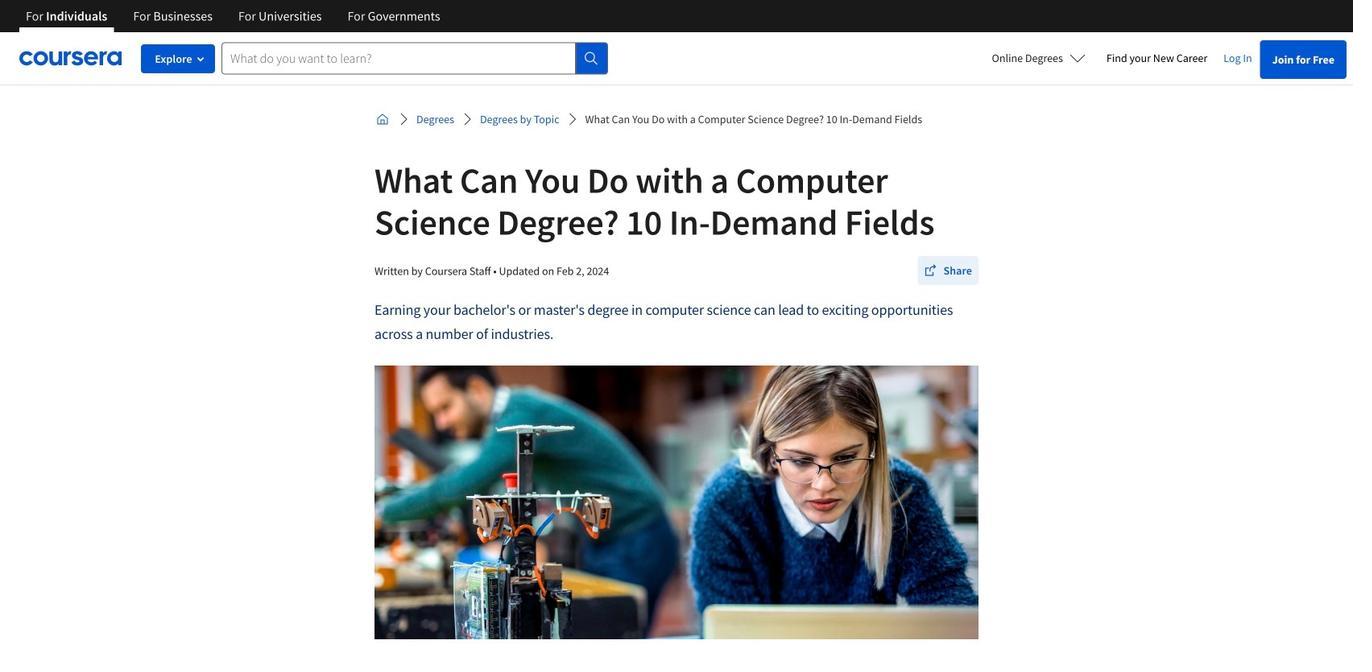 Task type: locate. For each thing, give the bounding box(es) containing it.
banner navigation
[[13, 0, 453, 32]]

None search field
[[222, 42, 608, 75]]

home image
[[376, 113, 389, 126]]

[featured image] blond woman wearing glasses and a blue sweater working in front of a computer at a futuristic computer science lab image
[[375, 366, 979, 661]]

coursera image
[[19, 45, 122, 71]]

What do you want to learn? text field
[[222, 42, 576, 75]]



Task type: vqa. For each thing, say whether or not it's contained in the screenshot.
left Public
no



